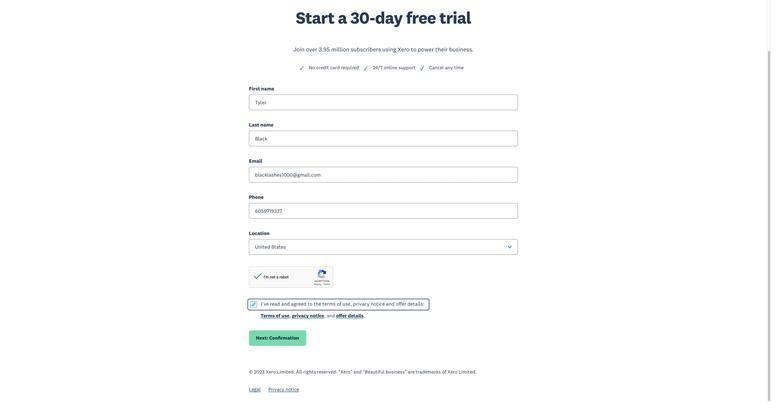 Task type: locate. For each thing, give the bounding box(es) containing it.
1 horizontal spatial ,
[[324, 313, 326, 319]]

offer down i've read and agreed to the terms of use, privacy notice and offer details:
[[336, 313, 347, 319]]

offer
[[396, 301, 406, 307], [336, 313, 347, 319]]

a
[[338, 7, 347, 28]]

1 vertical spatial name
[[260, 122, 273, 128]]

0 horizontal spatial to
[[308, 301, 312, 307]]

1 horizontal spatial privacy
[[353, 301, 370, 307]]

and left details:
[[386, 301, 395, 307]]

first name
[[249, 85, 274, 92]]

phone
[[249, 194, 264, 201]]

included image left 24/7
[[363, 66, 368, 71]]

read
[[270, 301, 280, 307]]

privacy
[[353, 301, 370, 307], [292, 313, 309, 319]]

to
[[411, 46, 417, 53], [308, 301, 312, 307]]

cancel any time
[[429, 65, 464, 71]]

and
[[281, 301, 290, 307], [386, 301, 395, 307], [327, 313, 335, 319], [354, 369, 362, 376]]

0 horizontal spatial offer
[[336, 313, 347, 319]]

location
[[249, 230, 270, 237]]

1 included image from the left
[[363, 66, 368, 71]]

using
[[382, 46, 396, 53]]

2 vertical spatial notice
[[286, 387, 299, 393]]

to left power
[[411, 46, 417, 53]]

privacy down agreed
[[292, 313, 309, 319]]

cancel
[[429, 65, 444, 71]]

Last name text field
[[249, 131, 518, 147]]

over
[[306, 46, 317, 53]]

24/7 online support
[[373, 65, 416, 71]]

name for first name
[[261, 85, 274, 92]]

offer details link
[[336, 313, 364, 320]]

start a 30-day free trial
[[296, 7, 471, 28]]

legal link
[[249, 387, 261, 394]]

0 horizontal spatial ,
[[289, 313, 291, 319]]

credit
[[316, 65, 329, 71]]

notice
[[371, 301, 385, 307], [310, 313, 324, 319], [286, 387, 299, 393]]

1 horizontal spatial to
[[411, 46, 417, 53]]

1 vertical spatial notice
[[310, 313, 324, 319]]

0 vertical spatial notice
[[371, 301, 385, 307]]

of left use
[[276, 313, 281, 319]]

details
[[348, 313, 364, 319]]

xero right using
[[398, 46, 410, 53]]

included image
[[363, 66, 368, 71], [420, 66, 425, 71]]

united
[[255, 244, 270, 250]]

time
[[454, 65, 464, 71]]

included image left cancel
[[420, 66, 425, 71]]

,
[[289, 313, 291, 319], [324, 313, 326, 319]]

Phone text field
[[249, 203, 518, 219]]

of right trademarks
[[442, 369, 446, 376]]

1 vertical spatial to
[[308, 301, 312, 307]]

0 vertical spatial privacy
[[353, 301, 370, 307]]

1 horizontal spatial xero
[[398, 46, 410, 53]]

rights
[[303, 369, 316, 376]]

1 horizontal spatial of
[[337, 301, 341, 307]]

xero
[[398, 46, 410, 53], [266, 369, 276, 376], [448, 369, 458, 376]]

are
[[408, 369, 415, 376]]

privacy notice
[[269, 387, 299, 393]]

2 included image from the left
[[420, 66, 425, 71]]

xero right trademarks
[[448, 369, 458, 376]]

30-
[[350, 7, 375, 28]]

i've read and agreed to the terms of use, privacy notice and offer details:
[[261, 301, 424, 307]]

0 vertical spatial to
[[411, 46, 417, 53]]

0 horizontal spatial included image
[[363, 66, 368, 71]]

card
[[330, 65, 340, 71]]

2023
[[254, 369, 265, 376]]

online
[[384, 65, 397, 71]]

last name
[[249, 122, 273, 128]]

xero right 2023
[[266, 369, 276, 376]]

0 horizontal spatial privacy
[[292, 313, 309, 319]]

privacy notice link
[[269, 387, 299, 394]]

Email email field
[[249, 167, 518, 183]]

©
[[249, 369, 253, 376]]

limited.
[[277, 369, 295, 376], [459, 369, 477, 376]]

next: confirmation
[[256, 335, 299, 341]]

2 vertical spatial of
[[442, 369, 446, 376]]

offer left details:
[[396, 301, 406, 307]]

name right last
[[260, 122, 273, 128]]

, down terms
[[324, 313, 326, 319]]

of left use,
[[337, 301, 341, 307]]

of
[[337, 301, 341, 307], [276, 313, 281, 319], [442, 369, 446, 376]]

the
[[314, 301, 321, 307]]

3.95
[[319, 46, 330, 53]]

power
[[418, 46, 434, 53]]

2 limited. from the left
[[459, 369, 477, 376]]

use,
[[343, 301, 352, 307]]

1 horizontal spatial notice
[[310, 313, 324, 319]]

terms of use link
[[261, 313, 289, 320]]

email
[[249, 158, 262, 164]]

1 horizontal spatial limited.
[[459, 369, 477, 376]]

privacy
[[269, 387, 284, 393]]

subscribers
[[351, 46, 381, 53]]

, left privacy notice link
[[289, 313, 291, 319]]

i've
[[261, 301, 269, 307]]

1 horizontal spatial included image
[[420, 66, 425, 71]]

© 2023 xero limited. all rights reserved. "xero" and "beautiful business" are trademarks of xero limited.
[[249, 369, 477, 376]]

1 vertical spatial privacy
[[292, 313, 309, 319]]

next: confirmation button
[[249, 331, 306, 346]]

trial
[[439, 7, 471, 28]]

0 vertical spatial offer
[[396, 301, 406, 307]]

privacy up . in the left of the page
[[353, 301, 370, 307]]

0 vertical spatial name
[[261, 85, 274, 92]]

1 horizontal spatial offer
[[396, 301, 406, 307]]

to left the
[[308, 301, 312, 307]]

0 horizontal spatial of
[[276, 313, 281, 319]]

0 horizontal spatial limited.
[[277, 369, 295, 376]]

any
[[445, 65, 453, 71]]

name
[[261, 85, 274, 92], [260, 122, 273, 128]]

free
[[406, 7, 436, 28]]

name right first
[[261, 85, 274, 92]]



Task type: describe. For each thing, give the bounding box(es) containing it.
their
[[435, 46, 448, 53]]

0 horizontal spatial xero
[[266, 369, 276, 376]]

terms
[[261, 313, 275, 319]]

confirmation
[[269, 335, 299, 341]]

2 , from the left
[[324, 313, 326, 319]]

included image for cancel any time
[[420, 66, 425, 71]]

24/7
[[373, 65, 383, 71]]

0 horizontal spatial notice
[[286, 387, 299, 393]]

and down terms
[[327, 313, 335, 319]]

2 horizontal spatial of
[[442, 369, 446, 376]]

2 horizontal spatial xero
[[448, 369, 458, 376]]

0 vertical spatial of
[[337, 301, 341, 307]]

and right "xero" in the left bottom of the page
[[354, 369, 362, 376]]

first
[[249, 85, 260, 92]]

business"
[[386, 369, 407, 376]]

business.
[[449, 46, 474, 53]]

1 vertical spatial offer
[[336, 313, 347, 319]]

required
[[341, 65, 359, 71]]

included image
[[299, 66, 304, 71]]

legal
[[249, 387, 261, 393]]

"beautiful
[[363, 369, 385, 376]]

name for last name
[[260, 122, 273, 128]]

start
[[296, 7, 335, 28]]

details:
[[408, 301, 424, 307]]

terms
[[322, 301, 336, 307]]

use
[[282, 313, 289, 319]]

and right read
[[281, 301, 290, 307]]

terms of use , privacy notice , and offer details .
[[261, 313, 365, 319]]

2 horizontal spatial notice
[[371, 301, 385, 307]]

no credit card required
[[309, 65, 359, 71]]

all
[[296, 369, 302, 376]]

included image for 24/7 online support
[[363, 66, 368, 71]]

privacy notice link
[[292, 313, 324, 320]]

"xero"
[[339, 369, 352, 376]]

million
[[331, 46, 349, 53]]

First name text field
[[249, 95, 518, 110]]

.
[[364, 313, 365, 319]]

1 vertical spatial of
[[276, 313, 281, 319]]

agreed
[[291, 301, 306, 307]]

1 limited. from the left
[[277, 369, 295, 376]]

day
[[375, 7, 403, 28]]

reserved.
[[317, 369, 337, 376]]

no
[[309, 65, 315, 71]]

join
[[293, 46, 305, 53]]

next:
[[256, 335, 268, 341]]

united states
[[255, 244, 286, 250]]

trademarks
[[416, 369, 441, 376]]

1 , from the left
[[289, 313, 291, 319]]

states
[[271, 244, 286, 250]]

support
[[399, 65, 416, 71]]

last
[[249, 122, 259, 128]]

join over 3.95 million subscribers using xero to power their business.
[[293, 46, 474, 53]]



Task type: vqa. For each thing, say whether or not it's contained in the screenshot.
Phone
yes



